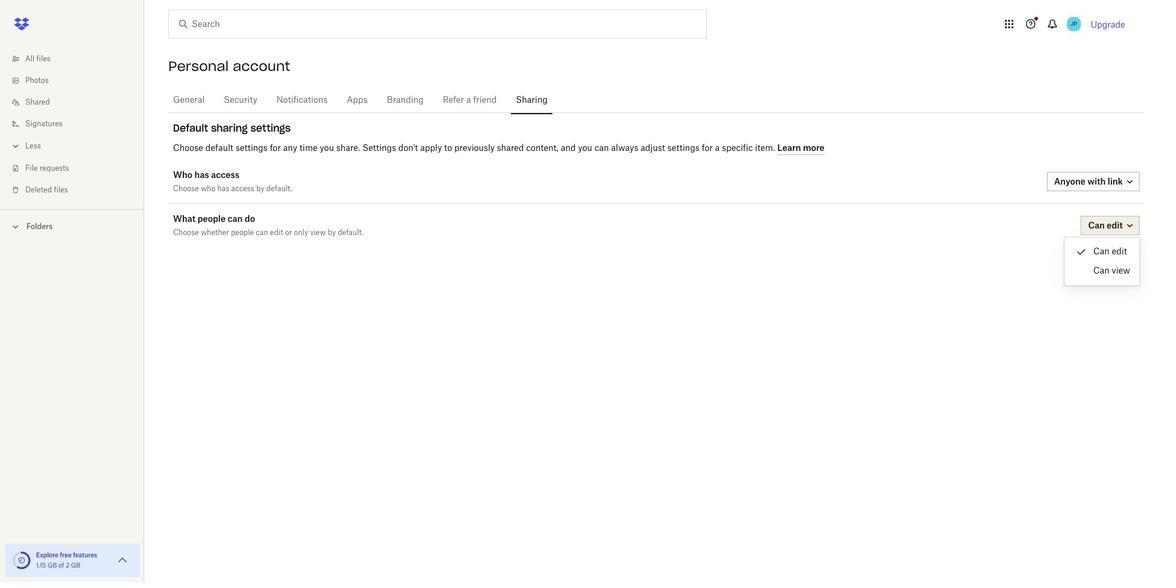 Task type: describe. For each thing, give the bounding box(es) containing it.
notifications
[[277, 96, 328, 105]]

2 gb from the left
[[71, 563, 80, 569]]

default sharing settings
[[173, 122, 291, 134]]

time
[[300, 144, 318, 152]]

to
[[444, 144, 452, 152]]

sharing
[[516, 96, 548, 105]]

quota usage element
[[12, 551, 31, 570]]

file requests
[[25, 165, 69, 172]]

sharing
[[211, 122, 248, 134]]

friend
[[473, 96, 497, 105]]

1 horizontal spatial view
[[1112, 267, 1131, 275]]

previously
[[455, 144, 495, 152]]

branding
[[387, 96, 424, 105]]

deleted
[[25, 186, 52, 194]]

photos
[[25, 77, 49, 84]]

choose inside what people can do choose whether people can edit or only view by default.
[[173, 229, 199, 236]]

0 horizontal spatial people
[[198, 213, 226, 223]]

folders button
[[0, 217, 144, 235]]

default
[[173, 122, 208, 134]]

personal account
[[168, 58, 290, 75]]

by inside what people can do choose whether people can edit or only view by default.
[[328, 229, 336, 236]]

general tab
[[168, 86, 209, 115]]

2 horizontal spatial can
[[595, 144, 609, 152]]

deleted files
[[25, 186, 68, 194]]

and
[[561, 144, 576, 152]]

photos link
[[10, 70, 144, 91]]

1 you from the left
[[320, 144, 334, 152]]

any
[[283, 144, 297, 152]]

always
[[611, 144, 639, 152]]

by inside who has access choose who has access by default.
[[256, 185, 265, 192]]

view inside what people can do choose whether people can edit or only view by default.
[[310, 229, 326, 236]]

tab list containing general
[[168, 84, 1145, 115]]

apps tab
[[342, 86, 373, 115]]

signatures link
[[10, 113, 144, 135]]

shared link
[[10, 91, 144, 113]]

whether
[[201, 229, 229, 236]]

do
[[245, 213, 255, 223]]

security tab
[[219, 86, 262, 115]]

refer a friend tab
[[438, 86, 502, 115]]

free
[[60, 551, 72, 559]]

of
[[59, 563, 64, 569]]

can for can edit
[[1094, 248, 1110, 256]]

1 horizontal spatial can
[[256, 229, 268, 236]]

branding tab
[[382, 86, 429, 115]]

folders
[[26, 222, 53, 231]]

upgrade
[[1091, 19, 1126, 29]]

1 for from the left
[[270, 144, 281, 152]]

all files link
[[10, 48, 144, 70]]

1 choose from the top
[[173, 144, 203, 152]]

all
[[25, 55, 34, 63]]

file
[[25, 165, 38, 172]]

1 vertical spatial a
[[715, 144, 720, 152]]

2 for from the left
[[702, 144, 713, 152]]

explore
[[36, 551, 58, 559]]

requests
[[40, 165, 69, 172]]

less
[[25, 143, 41, 150]]



Task type: vqa. For each thing, say whether or not it's contained in the screenshot.
GB to the left
yes



Task type: locate. For each thing, give the bounding box(es) containing it.
1 can from the top
[[1094, 248, 1110, 256]]

0 horizontal spatial default.
[[267, 185, 293, 192]]

settings
[[251, 122, 291, 134], [236, 144, 268, 152], [668, 144, 700, 152]]

content,
[[526, 144, 559, 152]]

or
[[285, 229, 292, 236]]

a
[[467, 96, 471, 105], [715, 144, 720, 152]]

can for can view
[[1094, 267, 1110, 275]]

edit
[[270, 229, 283, 236], [1112, 248, 1128, 256]]

edit left 'or'
[[270, 229, 283, 236]]

adjust
[[641, 144, 666, 152]]

can up can view
[[1094, 248, 1110, 256]]

dropbox image
[[10, 12, 34, 36]]

1 horizontal spatial you
[[578, 144, 593, 152]]

access up do
[[231, 185, 254, 192]]

by right the only
[[328, 229, 336, 236]]

1 vertical spatial edit
[[1112, 248, 1128, 256]]

for left the any
[[270, 144, 281, 152]]

0 vertical spatial edit
[[270, 229, 283, 236]]

0 horizontal spatial can
[[228, 213, 243, 223]]

0 vertical spatial has
[[195, 170, 209, 180]]

by up what people can do choose whether people can edit or only view by default.
[[256, 185, 265, 192]]

shared
[[25, 99, 50, 106]]

files
[[36, 55, 51, 63], [54, 186, 68, 194]]

files right deleted on the top left of the page
[[54, 186, 68, 194]]

view
[[310, 229, 326, 236], [1112, 267, 1131, 275]]

0 horizontal spatial a
[[467, 96, 471, 105]]

choose default settings for any time you share. settings don't apply to previously shared content, and you can always adjust settings for a specific item.
[[173, 144, 778, 152]]

2 vertical spatial choose
[[173, 229, 199, 236]]

only
[[294, 229, 308, 236]]

1 horizontal spatial for
[[702, 144, 713, 152]]

less image
[[10, 140, 22, 152]]

gb right 2
[[71, 563, 80, 569]]

apps
[[347, 96, 368, 105]]

file requests link
[[10, 158, 144, 179]]

what
[[173, 213, 196, 223]]

has
[[195, 170, 209, 180], [217, 185, 229, 192]]

can inside radio item
[[1094, 248, 1110, 256]]

who has access choose who has access by default.
[[173, 170, 293, 192]]

choose down default
[[173, 144, 203, 152]]

1 vertical spatial default.
[[338, 229, 364, 236]]

choose down 'who'
[[173, 185, 199, 192]]

upgrade link
[[1091, 19, 1126, 29]]

gb left of at bottom left
[[48, 563, 57, 569]]

1 gb from the left
[[48, 563, 57, 569]]

you right time
[[320, 144, 334, 152]]

0 vertical spatial a
[[467, 96, 471, 105]]

you
[[320, 144, 334, 152], [578, 144, 593, 152]]

1 horizontal spatial files
[[54, 186, 68, 194]]

gb
[[48, 563, 57, 569], [71, 563, 80, 569]]

1 vertical spatial can
[[228, 213, 243, 223]]

can view
[[1094, 267, 1131, 275]]

0 horizontal spatial view
[[310, 229, 326, 236]]

2 choose from the top
[[173, 185, 199, 192]]

0 vertical spatial choose
[[173, 144, 203, 152]]

files inside all files link
[[36, 55, 51, 63]]

1 vertical spatial view
[[1112, 267, 1131, 275]]

1 horizontal spatial gb
[[71, 563, 80, 569]]

0 vertical spatial files
[[36, 55, 51, 63]]

list
[[0, 41, 144, 209]]

account
[[233, 58, 290, 75]]

list containing all files
[[0, 41, 144, 209]]

don't
[[399, 144, 418, 152]]

security
[[224, 96, 257, 105]]

share.
[[337, 144, 360, 152]]

default.
[[267, 185, 293, 192], [338, 229, 364, 236]]

files inside "deleted files" link
[[54, 186, 68, 194]]

0 horizontal spatial by
[[256, 185, 265, 192]]

for
[[270, 144, 281, 152], [702, 144, 713, 152]]

has right "who"
[[217, 185, 229, 192]]

view right the only
[[310, 229, 326, 236]]

3 choose from the top
[[173, 229, 199, 236]]

explore free features 1.15 gb of 2 gb
[[36, 551, 97, 569]]

edit up can view
[[1112, 248, 1128, 256]]

all files
[[25, 55, 51, 63]]

tab list
[[168, 84, 1145, 115]]

1 vertical spatial can
[[1094, 267, 1110, 275]]

default. inside who has access choose who has access by default.
[[267, 185, 293, 192]]

1 horizontal spatial has
[[217, 185, 229, 192]]

1 vertical spatial has
[[217, 185, 229, 192]]

refer a friend
[[443, 96, 497, 105]]

apply
[[421, 144, 442, 152]]

1 vertical spatial access
[[231, 185, 254, 192]]

0 horizontal spatial files
[[36, 55, 51, 63]]

1 horizontal spatial edit
[[1112, 248, 1128, 256]]

default. inside what people can do choose whether people can edit or only view by default.
[[338, 229, 364, 236]]

0 vertical spatial view
[[310, 229, 326, 236]]

can left do
[[228, 213, 243, 223]]

0 vertical spatial can
[[1094, 248, 1110, 256]]

1 horizontal spatial default.
[[338, 229, 364, 236]]

people down do
[[231, 229, 254, 236]]

settings
[[363, 144, 396, 152]]

can left 'or'
[[256, 229, 268, 236]]

shared
[[497, 144, 524, 152]]

a left 'specific'
[[715, 144, 720, 152]]

files right all
[[36, 55, 51, 63]]

view down can edit on the top of page
[[1112, 267, 1131, 275]]

can left always
[[595, 144, 609, 152]]

a right refer
[[467, 96, 471, 105]]

access
[[211, 170, 240, 180], [231, 185, 254, 192]]

can edit
[[1094, 248, 1128, 256]]

can
[[595, 144, 609, 152], [228, 213, 243, 223], [256, 229, 268, 236]]

by
[[256, 185, 265, 192], [328, 229, 336, 236]]

what people can do choose whether people can edit or only view by default.
[[173, 213, 364, 236]]

edit inside can edit radio item
[[1112, 248, 1128, 256]]

1 horizontal spatial a
[[715, 144, 720, 152]]

settings for default
[[236, 144, 268, 152]]

1 vertical spatial files
[[54, 186, 68, 194]]

who
[[173, 170, 193, 180]]

2 you from the left
[[578, 144, 593, 152]]

files for deleted files
[[54, 186, 68, 194]]

1 vertical spatial people
[[231, 229, 254, 236]]

1 horizontal spatial by
[[328, 229, 336, 236]]

0 horizontal spatial has
[[195, 170, 209, 180]]

has up "who"
[[195, 170, 209, 180]]

settings for sharing
[[251, 122, 291, 134]]

personal
[[168, 58, 229, 75]]

2 vertical spatial can
[[256, 229, 268, 236]]

who
[[201, 185, 215, 192]]

item.
[[755, 144, 775, 152]]

can down can edit radio item
[[1094, 267, 1110, 275]]

people up the 'whether'
[[198, 213, 226, 223]]

sharing tab
[[511, 86, 553, 115]]

default. right the only
[[338, 229, 364, 236]]

general
[[173, 96, 205, 105]]

a inside tab
[[467, 96, 471, 105]]

0 vertical spatial access
[[211, 170, 240, 180]]

features
[[73, 551, 97, 559]]

choose
[[173, 144, 203, 152], [173, 185, 199, 192], [173, 229, 199, 236]]

default. up what people can do choose whether people can edit or only view by default.
[[267, 185, 293, 192]]

notifications tab
[[272, 86, 333, 115]]

settings right the adjust
[[668, 144, 700, 152]]

choose down what at the top left of the page
[[173, 229, 199, 236]]

settings down the default sharing settings
[[236, 144, 268, 152]]

0 vertical spatial can
[[595, 144, 609, 152]]

0 horizontal spatial edit
[[270, 229, 283, 236]]

settings up the any
[[251, 122, 291, 134]]

0 vertical spatial people
[[198, 213, 226, 223]]

0 horizontal spatial you
[[320, 144, 334, 152]]

signatures
[[25, 120, 63, 127]]

can
[[1094, 248, 1110, 256], [1094, 267, 1110, 275]]

0 horizontal spatial for
[[270, 144, 281, 152]]

for left 'specific'
[[702, 144, 713, 152]]

0 vertical spatial by
[[256, 185, 265, 192]]

choose inside who has access choose who has access by default.
[[173, 185, 199, 192]]

you right "and"
[[578, 144, 593, 152]]

2 can from the top
[[1094, 267, 1110, 275]]

people
[[198, 213, 226, 223], [231, 229, 254, 236]]

refer
[[443, 96, 464, 105]]

2
[[66, 563, 69, 569]]

specific
[[722, 144, 753, 152]]

access up "who"
[[211, 170, 240, 180]]

default
[[206, 144, 233, 152]]

edit inside what people can do choose whether people can edit or only view by default.
[[270, 229, 283, 236]]

files for all files
[[36, 55, 51, 63]]

0 horizontal spatial gb
[[48, 563, 57, 569]]

1.15
[[36, 563, 46, 569]]

can edit radio item
[[1065, 242, 1140, 262]]

1 vertical spatial choose
[[173, 185, 199, 192]]

1 vertical spatial by
[[328, 229, 336, 236]]

0 vertical spatial default.
[[267, 185, 293, 192]]

deleted files link
[[10, 179, 144, 201]]

1 horizontal spatial people
[[231, 229, 254, 236]]



